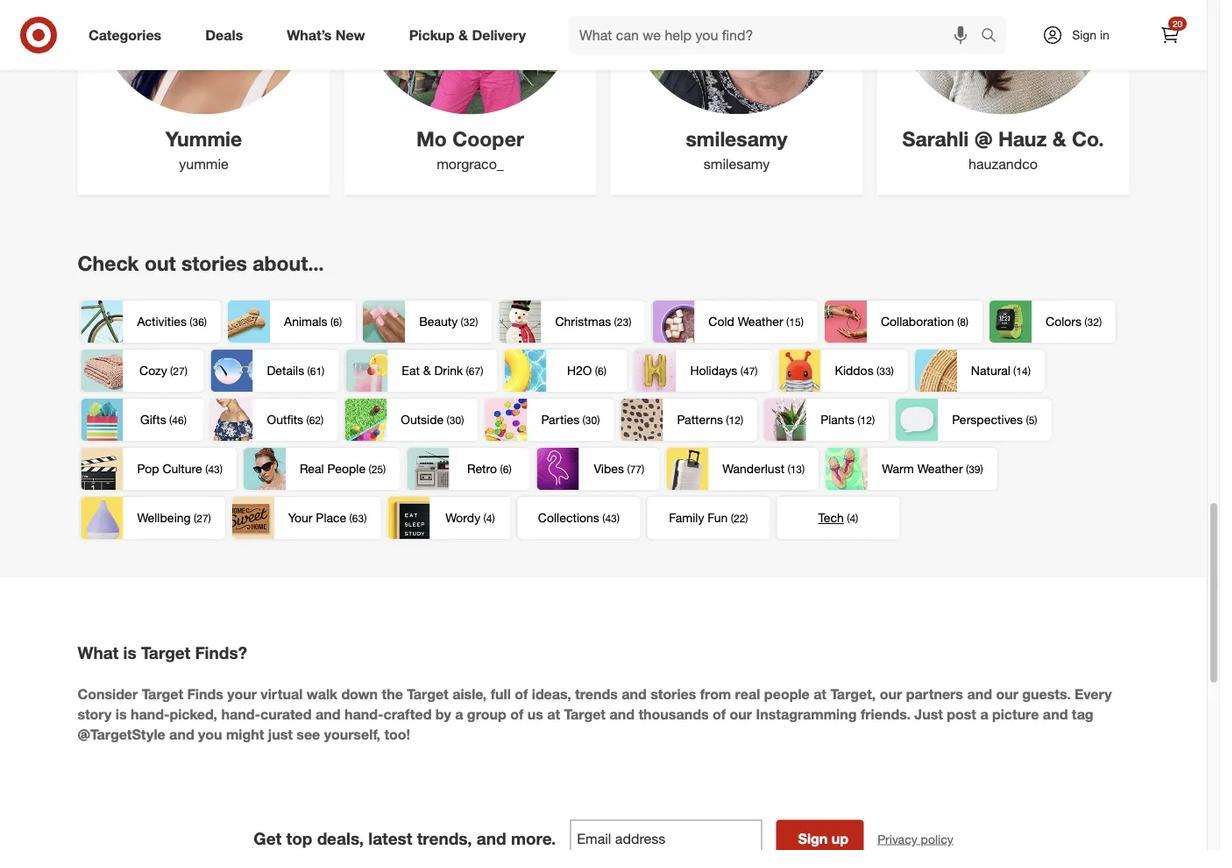 Task type: describe. For each thing, give the bounding box(es) containing it.
) for wellbeing
[[208, 512, 211, 525]]

deals,
[[317, 829, 364, 849]]

target left the finds?
[[141, 643, 191, 663]]

target up 'picked,'
[[142, 686, 183, 703]]

20 link
[[1151, 16, 1190, 54]]

profile image for creator image for smilesamy
[[629, 0, 845, 115]]

cold
[[709, 314, 735, 329]]

colors
[[1046, 314, 1082, 329]]

( for kiddos
[[877, 365, 880, 378]]

consider target finds your virtual walk down the target aisle, full of ideas, trends and stories from real people at target, our partners and our guests. every story is hand-picked, hand-curated and hand-crafted by a group of us at target and thousands of our instagramming friends. just post a picture and tag @targetstyle and you might just see yourself, too!
[[78, 686, 1112, 743]]

) inside the cold weather ( 15 )
[[801, 316, 804, 329]]

( for cozy
[[170, 365, 173, 378]]

4 for tech
[[850, 512, 856, 525]]

( for details
[[307, 365, 310, 378]]

vibes
[[594, 461, 624, 477]]

36
[[192, 316, 204, 329]]

privacy
[[878, 832, 918, 847]]

instagramming
[[756, 706, 857, 723]]

profile image for creator image for yummie
[[96, 0, 312, 115]]

cozy
[[139, 363, 167, 378]]

new
[[336, 26, 365, 43]]

about...
[[253, 251, 324, 276]]

) for animals
[[339, 316, 342, 329]]

25
[[372, 463, 383, 476]]

ideas,
[[532, 686, 571, 703]]

animals ( 6 )
[[284, 314, 342, 329]]

people
[[764, 686, 810, 703]]

( for outside
[[447, 414, 450, 427]]

real people ( 25 )
[[300, 461, 386, 477]]

77
[[630, 463, 642, 476]]

5
[[1029, 414, 1035, 427]]

3 hand- from the left
[[345, 706, 384, 723]]

( inside the cold weather ( 15 )
[[787, 316, 789, 329]]

( for wanderlust
[[788, 463, 791, 476]]

search
[[973, 28, 1015, 45]]

real
[[300, 461, 324, 477]]

collaboration
[[881, 314, 954, 329]]

wordy ( 4 )
[[446, 510, 495, 526]]

christmas
[[555, 314, 611, 329]]

gifts ( 46 )
[[140, 412, 187, 428]]

warm weather ( 39 )
[[882, 461, 984, 477]]

post
[[947, 706, 977, 723]]

picture
[[993, 706, 1039, 723]]

of left the 'us'
[[511, 706, 524, 723]]

yummie
[[166, 127, 242, 151]]

eat & drink ( 67 )
[[402, 363, 484, 378]]

categories link
[[74, 16, 183, 54]]

) for tech
[[856, 512, 859, 525]]

) for kiddos
[[891, 365, 894, 378]]

12 for plants
[[861, 414, 872, 427]]

2 hand- from the left
[[221, 706, 260, 723]]

( inside "family fun ( 22 )"
[[731, 512, 734, 525]]

13
[[791, 463, 802, 476]]

( for plants
[[858, 414, 861, 427]]

yourself,
[[324, 726, 381, 743]]

family
[[669, 510, 704, 526]]

and down guests.
[[1043, 706, 1068, 723]]

) for h2o
[[604, 365, 607, 378]]

consider
[[78, 686, 138, 703]]

and up post
[[967, 686, 993, 703]]

profile image for creator image for mo
[[363, 0, 578, 115]]

6 for retro
[[503, 463, 509, 476]]

culture
[[163, 461, 202, 477]]

wellbeing
[[137, 510, 191, 526]]

( inside warm weather ( 39 )
[[966, 463, 969, 476]]

down
[[342, 686, 378, 703]]

policy
[[921, 832, 954, 847]]

( for retro
[[500, 463, 503, 476]]

) inside the eat & drink ( 67 )
[[481, 365, 484, 378]]

( for vibes
[[627, 463, 630, 476]]

virtual
[[261, 686, 303, 703]]

22
[[734, 512, 746, 525]]

pickup & delivery link
[[394, 16, 548, 54]]

drink
[[434, 363, 463, 378]]

( for patterns
[[726, 414, 729, 427]]

of down "from"
[[713, 706, 726, 723]]

and right trends
[[622, 686, 647, 703]]

32 for beauty
[[464, 316, 475, 329]]

latest
[[369, 829, 412, 849]]

just
[[268, 726, 293, 743]]

partners
[[906, 686, 964, 703]]

what's new link
[[272, 16, 387, 54]]

eat
[[402, 363, 420, 378]]

place
[[316, 510, 347, 526]]

finds
[[187, 686, 223, 703]]

67
[[469, 365, 481, 378]]

) inside your place ( 63 )
[[364, 512, 367, 525]]

( inside pop culture ( 43 )
[[205, 463, 208, 476]]

retro
[[467, 461, 497, 477]]

( for h2o
[[595, 365, 598, 378]]

target,
[[831, 686, 876, 703]]

23
[[617, 316, 629, 329]]

( inside real people ( 25 )
[[369, 463, 372, 476]]

delivery
[[472, 26, 526, 43]]

& inside sarahli @ hauz & co. hauzandco
[[1053, 127, 1067, 151]]

vibes ( 77 )
[[594, 461, 645, 477]]

profile image for creator image for sarahli
[[896, 0, 1111, 115]]

) for perspectives
[[1035, 414, 1038, 427]]

h2o
[[567, 363, 592, 378]]

) inside "family fun ( 22 )"
[[746, 512, 748, 525]]

6 for animals
[[333, 316, 339, 329]]

sign for sign up
[[798, 831, 828, 848]]

too!
[[384, 726, 410, 743]]

43 inside pop culture ( 43 )
[[208, 463, 220, 476]]

pickup & delivery
[[409, 26, 526, 43]]

outside
[[401, 412, 444, 428]]

) for collections
[[617, 512, 620, 525]]

( for animals
[[331, 316, 333, 329]]

animals
[[284, 314, 328, 329]]

hauz
[[999, 127, 1047, 151]]

check
[[78, 251, 139, 276]]

morgraco_
[[437, 155, 504, 172]]

30 for parties
[[586, 414, 597, 427]]

( for christmas
[[614, 316, 617, 329]]

) for plants
[[872, 414, 875, 427]]

crafted
[[384, 706, 432, 723]]

weather for cold weather
[[738, 314, 784, 329]]

) for vibes
[[642, 463, 645, 476]]

details
[[267, 363, 304, 378]]

4 for wordy
[[486, 512, 492, 525]]

wanderlust
[[723, 461, 785, 477]]

smilesamy inside smilesamy smilesamy
[[704, 155, 770, 172]]

privacy policy link
[[878, 831, 954, 848]]

@
[[975, 127, 993, 151]]

33
[[880, 365, 891, 378]]

target down trends
[[564, 706, 606, 723]]

group
[[467, 706, 507, 723]]

& for pickup & delivery
[[459, 26, 468, 43]]

and down the walk
[[316, 706, 341, 723]]

( for perspectives
[[1026, 414, 1029, 427]]

( for collaboration
[[957, 316, 960, 329]]

weather for warm weather
[[918, 461, 963, 477]]

and down trends
[[610, 706, 635, 723]]

warm
[[882, 461, 914, 477]]

retro ( 6 )
[[467, 461, 512, 477]]



Task type: vqa. For each thing, say whether or not it's contained in the screenshot.
6th to
no



Task type: locate. For each thing, give the bounding box(es) containing it.
parties
[[541, 412, 580, 428]]

1 vertical spatial smilesamy
[[704, 155, 770, 172]]

) inside vibes ( 77 )
[[642, 463, 645, 476]]

sign inside button
[[798, 831, 828, 848]]

) inside beauty ( 32 )
[[475, 316, 478, 329]]

1 vertical spatial stories
[[651, 686, 696, 703]]

( right perspectives
[[1026, 414, 1029, 427]]

might
[[226, 726, 264, 743]]

profile image for creator image
[[96, 0, 312, 115], [363, 0, 578, 115], [629, 0, 845, 115], [896, 0, 1111, 115]]

sign left in
[[1072, 27, 1097, 43]]

( inside the details ( 61 )
[[307, 365, 310, 378]]

) for natural
[[1028, 365, 1031, 378]]

0 vertical spatial stories
[[182, 251, 247, 276]]

( inside parties ( 30 )
[[583, 414, 586, 427]]

& right 'eat' at the left top of the page
[[423, 363, 431, 378]]

cold weather ( 15 )
[[709, 314, 804, 329]]

) for outside
[[461, 414, 464, 427]]

1 vertical spatial weather
[[918, 461, 963, 477]]

) inside real people ( 25 )
[[383, 463, 386, 476]]

( inside perspectives ( 5 )
[[1026, 414, 1029, 427]]

) inside 'outside ( 30 )'
[[461, 414, 464, 427]]

( inside vibes ( 77 )
[[627, 463, 630, 476]]

) inside the retro ( 6 )
[[509, 463, 512, 476]]

holidays ( 47 )
[[690, 363, 758, 378]]

1 a from the left
[[455, 706, 463, 723]]

12 right plants
[[861, 414, 872, 427]]

a right by
[[455, 706, 463, 723]]

2 4 from the left
[[850, 512, 856, 525]]

what
[[78, 643, 119, 663]]

( inside 'h2o ( 6 )'
[[595, 365, 598, 378]]

outside ( 30 )
[[401, 412, 464, 428]]

of right the full
[[515, 686, 528, 703]]

and down 'picked,'
[[169, 726, 194, 743]]

1 12 from the left
[[729, 414, 741, 427]]

2 32 from the left
[[1088, 316, 1100, 329]]

1 vertical spatial at
[[547, 706, 560, 723]]

at
[[814, 686, 827, 703], [547, 706, 560, 723]]

1 4 from the left
[[486, 512, 492, 525]]

outfits ( 62 )
[[267, 412, 324, 428]]

( right collections
[[603, 512, 605, 525]]

43 right culture on the bottom left of the page
[[208, 463, 220, 476]]

6 right h2o
[[598, 365, 604, 378]]

) inside collections ( 43 )
[[617, 512, 620, 525]]

) for patterns
[[741, 414, 744, 427]]

2 vertical spatial &
[[423, 363, 431, 378]]

0 horizontal spatial our
[[730, 706, 752, 723]]

1 32 from the left
[[464, 316, 475, 329]]

None text field
[[570, 820, 762, 851]]

( right gifts
[[169, 414, 172, 427]]

wanderlust ( 13 )
[[723, 461, 805, 477]]

43 inside collections ( 43 )
[[605, 512, 617, 525]]

( for wellbeing
[[194, 512, 197, 525]]

( for parties
[[583, 414, 586, 427]]

0 vertical spatial smilesamy
[[686, 127, 788, 151]]

from
[[700, 686, 731, 703]]

4 inside tech ( 4 )
[[850, 512, 856, 525]]

) inside collaboration ( 8 )
[[966, 316, 969, 329]]

) inside 'h2o ( 6 )'
[[604, 365, 607, 378]]

every
[[1075, 686, 1112, 703]]

( right the outside
[[447, 414, 450, 427]]

at up instagramming
[[814, 686, 827, 703]]

( inside outfits ( 62 )
[[306, 414, 309, 427]]

( right outfits
[[306, 414, 309, 427]]

( inside activities ( 36 )
[[190, 316, 192, 329]]

1 horizontal spatial weather
[[918, 461, 963, 477]]

0 vertical spatial &
[[459, 26, 468, 43]]

4 inside "wordy ( 4 )"
[[486, 512, 492, 525]]

yummie yummie
[[166, 127, 242, 172]]

colors ( 32 )
[[1046, 314, 1102, 329]]

What can we help you find? suggestions appear below search field
[[569, 16, 986, 54]]

43
[[208, 463, 220, 476], [605, 512, 617, 525]]

0 vertical spatial 27
[[173, 365, 185, 378]]

30 inside 'outside ( 30 )'
[[450, 414, 461, 427]]

1 vertical spatial 6
[[598, 365, 604, 378]]

) inside colors ( 32 )
[[1100, 316, 1102, 329]]

20
[[1173, 18, 1183, 29]]

( right christmas
[[614, 316, 617, 329]]

6 inside the retro ( 6 )
[[503, 463, 509, 476]]

1 horizontal spatial &
[[459, 26, 468, 43]]

( inside wellbeing ( 27 )
[[194, 512, 197, 525]]

( right drink
[[466, 365, 469, 378]]

0 horizontal spatial stories
[[182, 251, 247, 276]]

categories
[[89, 26, 162, 43]]

1 hand- from the left
[[131, 706, 170, 723]]

1 vertical spatial 43
[[605, 512, 617, 525]]

1 horizontal spatial 43
[[605, 512, 617, 525]]

2 12 from the left
[[861, 414, 872, 427]]

( right details
[[307, 365, 310, 378]]

32 inside beauty ( 32 )
[[464, 316, 475, 329]]

30 for outside
[[450, 414, 461, 427]]

activities
[[137, 314, 187, 329]]

0 horizontal spatial 43
[[208, 463, 220, 476]]

pop culture ( 43 )
[[137, 461, 223, 477]]

) inside holidays ( 47 )
[[755, 365, 758, 378]]

) for cozy
[[185, 365, 188, 378]]

0 vertical spatial at
[[814, 686, 827, 703]]

( right wellbeing
[[194, 512, 197, 525]]

) for collaboration
[[966, 316, 969, 329]]

( right plants
[[858, 414, 861, 427]]

30 right parties
[[586, 414, 597, 427]]

) inside the details ( 61 )
[[322, 365, 325, 378]]

) for beauty
[[475, 316, 478, 329]]

1 horizontal spatial at
[[814, 686, 827, 703]]

patterns
[[677, 412, 723, 428]]

) inside plants ( 12 )
[[872, 414, 875, 427]]

plants
[[821, 412, 855, 428]]

us
[[528, 706, 544, 723]]

( inside collections ( 43 )
[[603, 512, 605, 525]]

1 horizontal spatial our
[[880, 686, 902, 703]]

just
[[915, 706, 943, 723]]

( inside the christmas ( 23 )
[[614, 316, 617, 329]]

( inside beauty ( 32 )
[[461, 316, 464, 329]]

a right post
[[981, 706, 989, 723]]

( for colors
[[1085, 316, 1088, 329]]

( for natural
[[1014, 365, 1017, 378]]

) for wordy
[[492, 512, 495, 525]]

62
[[309, 414, 321, 427]]

hand- down the down
[[345, 706, 384, 723]]

) inside natural ( 14 )
[[1028, 365, 1031, 378]]

( right the people
[[369, 463, 372, 476]]

( right collaboration at the top right
[[957, 316, 960, 329]]

1 horizontal spatial a
[[981, 706, 989, 723]]

( inside kiddos ( 33 )
[[877, 365, 880, 378]]

real
[[735, 686, 760, 703]]

wellbeing ( 27 )
[[137, 510, 211, 526]]

30 right the outside
[[450, 414, 461, 427]]

hauzandco
[[969, 155, 1038, 172]]

( inside the eat & drink ( 67 )
[[466, 365, 469, 378]]

your place ( 63 )
[[288, 510, 367, 526]]

( inside animals ( 6 )
[[331, 316, 333, 329]]

( for gifts
[[169, 414, 172, 427]]

) for gifts
[[184, 414, 187, 427]]

( right holidays
[[741, 365, 744, 378]]

& left co.
[[1053, 127, 1067, 151]]

( right vibes at bottom
[[627, 463, 630, 476]]

up
[[832, 831, 849, 848]]

30 inside parties ( 30 )
[[586, 414, 597, 427]]

sign for sign in
[[1072, 27, 1097, 43]]

( right culture on the bottom left of the page
[[205, 463, 208, 476]]

parties ( 30 )
[[541, 412, 600, 428]]

27 right wellbeing
[[197, 512, 208, 525]]

) inside kiddos ( 33 )
[[891, 365, 894, 378]]

12 inside plants ( 12 )
[[861, 414, 872, 427]]

deals link
[[190, 16, 265, 54]]

) inside the wanderlust ( 13 )
[[802, 463, 805, 476]]

perspectives ( 5 )
[[952, 412, 1038, 428]]

( right tech
[[847, 512, 850, 525]]

30
[[450, 414, 461, 427], [586, 414, 597, 427]]

( for tech
[[847, 512, 850, 525]]

32 right colors
[[1088, 316, 1100, 329]]

( right kiddos
[[877, 365, 880, 378]]

sarahli @ hauz & co. hauzandco
[[903, 127, 1104, 172]]

(
[[190, 316, 192, 329], [331, 316, 333, 329], [461, 316, 464, 329], [614, 316, 617, 329], [787, 316, 789, 329], [957, 316, 960, 329], [1085, 316, 1088, 329], [170, 365, 173, 378], [307, 365, 310, 378], [466, 365, 469, 378], [595, 365, 598, 378], [741, 365, 744, 378], [877, 365, 880, 378], [1014, 365, 1017, 378], [169, 414, 172, 427], [306, 414, 309, 427], [447, 414, 450, 427], [583, 414, 586, 427], [726, 414, 729, 427], [858, 414, 861, 427], [1026, 414, 1029, 427], [205, 463, 208, 476], [369, 463, 372, 476], [500, 463, 503, 476], [627, 463, 630, 476], [788, 463, 791, 476], [966, 463, 969, 476], [194, 512, 197, 525], [350, 512, 352, 525], [484, 512, 486, 525], [603, 512, 605, 525], [731, 512, 734, 525], [847, 512, 850, 525]]

0 horizontal spatial 32
[[464, 316, 475, 329]]

( right fun
[[731, 512, 734, 525]]

0 horizontal spatial weather
[[738, 314, 784, 329]]

and
[[622, 686, 647, 703], [967, 686, 993, 703], [316, 706, 341, 723], [610, 706, 635, 723], [1043, 706, 1068, 723], [169, 726, 194, 743], [477, 829, 507, 849]]

) inside "wordy ( 4 )"
[[492, 512, 495, 525]]

) inside the cozy ( 27 )
[[185, 365, 188, 378]]

32 right the beauty
[[464, 316, 475, 329]]

at right the 'us'
[[547, 706, 560, 723]]

curated
[[260, 706, 312, 723]]

43 right collections
[[605, 512, 617, 525]]

( right cozy at top left
[[170, 365, 173, 378]]

( right animals
[[331, 316, 333, 329]]

( inside collaboration ( 8 )
[[957, 316, 960, 329]]

( inside your place ( 63 )
[[350, 512, 352, 525]]

collections ( 43 )
[[538, 510, 620, 526]]

1 horizontal spatial 27
[[197, 512, 208, 525]]

( inside holidays ( 47 )
[[741, 365, 744, 378]]

2 horizontal spatial &
[[1053, 127, 1067, 151]]

4
[[486, 512, 492, 525], [850, 512, 856, 525]]

) for wanderlust
[[802, 463, 805, 476]]

) inside gifts ( 46 )
[[184, 414, 187, 427]]

27 inside wellbeing ( 27 )
[[197, 512, 208, 525]]

) inside the christmas ( 23 )
[[629, 316, 632, 329]]

sign
[[1072, 27, 1097, 43], [798, 831, 828, 848]]

our up friends.
[[880, 686, 902, 703]]

0 horizontal spatial sign
[[798, 831, 828, 848]]

( inside natural ( 14 )
[[1014, 365, 1017, 378]]

( for activities
[[190, 316, 192, 329]]

2 horizontal spatial 6
[[598, 365, 604, 378]]

1 horizontal spatial stories
[[651, 686, 696, 703]]

61
[[310, 365, 322, 378]]

0 vertical spatial sign
[[1072, 27, 1097, 43]]

12 for patterns
[[729, 414, 741, 427]]

( inside the cozy ( 27 )
[[170, 365, 173, 378]]

( right retro
[[500, 463, 503, 476]]

1 profile image for creator image from the left
[[96, 0, 312, 115]]

collections
[[538, 510, 600, 526]]

0 horizontal spatial 12
[[729, 414, 741, 427]]

pop
[[137, 461, 159, 477]]

( right patterns
[[726, 414, 729, 427]]

2 30 from the left
[[586, 414, 597, 427]]

( inside the wanderlust ( 13 )
[[788, 463, 791, 476]]

the
[[382, 686, 403, 703]]

hand- up @targetstyle at the left bottom of page
[[131, 706, 170, 723]]

activities ( 36 )
[[137, 314, 207, 329]]

27 right cozy at top left
[[173, 365, 185, 378]]

) for holidays
[[755, 365, 758, 378]]

27 for wellbeing
[[197, 512, 208, 525]]

) inside activities ( 36 )
[[204, 316, 207, 329]]

( right the beauty
[[461, 316, 464, 329]]

target
[[141, 643, 191, 663], [142, 686, 183, 703], [407, 686, 449, 703], [564, 706, 606, 723]]

( inside patterns ( 12 )
[[726, 414, 729, 427]]

1 vertical spatial is
[[116, 706, 127, 723]]

3 profile image for creator image from the left
[[629, 0, 845, 115]]

) inside patterns ( 12 )
[[741, 414, 744, 427]]

weather left '15'
[[738, 314, 784, 329]]

6 right retro
[[503, 463, 509, 476]]

( inside "wordy ( 4 )"
[[484, 512, 486, 525]]

2 profile image for creator image from the left
[[363, 0, 578, 115]]

sign up
[[798, 831, 849, 848]]

0 horizontal spatial 30
[[450, 414, 461, 427]]

27 for cozy
[[173, 365, 185, 378]]

stories
[[182, 251, 247, 276], [651, 686, 696, 703]]

is up @targetstyle at the left bottom of page
[[116, 706, 127, 723]]

smilesamy smilesamy
[[686, 127, 788, 172]]

get top deals, latest trends, and more.
[[254, 829, 556, 849]]

( right colors
[[1085, 316, 1088, 329]]

) for christmas
[[629, 316, 632, 329]]

) inside wellbeing ( 27 )
[[208, 512, 211, 525]]

your
[[227, 686, 257, 703]]

0 vertical spatial weather
[[738, 314, 784, 329]]

0 horizontal spatial hand-
[[131, 706, 170, 723]]

27 inside the cozy ( 27 )
[[173, 365, 185, 378]]

2 horizontal spatial our
[[996, 686, 1019, 703]]

) inside tech ( 4 )
[[856, 512, 859, 525]]

( inside gifts ( 46 )
[[169, 414, 172, 427]]

holidays
[[690, 363, 738, 378]]

weather left 39
[[918, 461, 963, 477]]

pickup
[[409, 26, 455, 43]]

1 horizontal spatial sign
[[1072, 27, 1097, 43]]

) inside warm weather ( 39 )
[[981, 463, 984, 476]]

) inside outfits ( 62 )
[[321, 414, 324, 427]]

2 a from the left
[[981, 706, 989, 723]]

plants ( 12 )
[[821, 412, 875, 428]]

0 horizontal spatial a
[[455, 706, 463, 723]]

( inside 'outside ( 30 )'
[[447, 414, 450, 427]]

& inside pickup & delivery link
[[459, 26, 468, 43]]

out
[[145, 251, 176, 276]]

( right cold
[[787, 316, 789, 329]]

12 right patterns
[[729, 414, 741, 427]]

6 inside animals ( 6 )
[[333, 316, 339, 329]]

( for collections
[[603, 512, 605, 525]]

0 vertical spatial 6
[[333, 316, 339, 329]]

12 inside patterns ( 12 )
[[729, 414, 741, 427]]

( for holidays
[[741, 365, 744, 378]]

guests.
[[1023, 686, 1071, 703]]

stories inside "consider target finds your virtual walk down the target aisle, full of ideas, trends and stories from real people at target, our partners and our guests. every story is hand-picked, hand-curated and hand-crafted by a group of us at target and thousands of our instagramming friends. just post a picture and tag @targetstyle and you might just see yourself, too!"
[[651, 686, 696, 703]]

( right h2o
[[595, 365, 598, 378]]

natural
[[971, 363, 1011, 378]]

( inside colors ( 32 )
[[1085, 316, 1088, 329]]

( for outfits
[[306, 414, 309, 427]]

outfits
[[267, 412, 303, 428]]

32 inside colors ( 32 )
[[1088, 316, 1100, 329]]

sign left up on the bottom right of the page
[[798, 831, 828, 848]]

6 for h2o
[[598, 365, 604, 378]]

target up by
[[407, 686, 449, 703]]

1 horizontal spatial 32
[[1088, 316, 1100, 329]]

our down real
[[730, 706, 752, 723]]

1 horizontal spatial hand-
[[221, 706, 260, 723]]

kiddos
[[835, 363, 874, 378]]

family fun ( 22 )
[[669, 510, 748, 526]]

sign up button
[[776, 820, 864, 851]]

is right what
[[123, 643, 137, 663]]

) for activities
[[204, 316, 207, 329]]

( right activities
[[190, 316, 192, 329]]

1 vertical spatial 27
[[197, 512, 208, 525]]

0 horizontal spatial 6
[[333, 316, 339, 329]]

4 right wordy
[[486, 512, 492, 525]]

1 horizontal spatial 30
[[586, 414, 597, 427]]

) for parties
[[597, 414, 600, 427]]

and left the more.
[[477, 829, 507, 849]]

( for beauty
[[461, 316, 464, 329]]

) inside animals ( 6 )
[[339, 316, 342, 329]]

0 horizontal spatial 4
[[486, 512, 492, 525]]

6 right animals
[[333, 316, 339, 329]]

stories right out on the top of page
[[182, 251, 247, 276]]

1 vertical spatial &
[[1053, 127, 1067, 151]]

by
[[436, 706, 451, 723]]

sign in link
[[1028, 16, 1137, 54]]

( inside the retro ( 6 )
[[500, 463, 503, 476]]

1 horizontal spatial 12
[[861, 414, 872, 427]]

( inside tech ( 4 )
[[847, 512, 850, 525]]

4 profile image for creator image from the left
[[896, 0, 1111, 115]]

0 horizontal spatial at
[[547, 706, 560, 723]]

what's new
[[287, 26, 365, 43]]

stories up thousands
[[651, 686, 696, 703]]

our up picture
[[996, 686, 1019, 703]]

) for colors
[[1100, 316, 1102, 329]]

trends
[[575, 686, 618, 703]]

is inside "consider target finds your virtual walk down the target aisle, full of ideas, trends and stories from real people at target, our partners and our guests. every story is hand-picked, hand-curated and hand-crafted by a group of us at target and thousands of our instagramming friends. just post a picture and tag @targetstyle and you might just see yourself, too!"
[[116, 706, 127, 723]]

2 horizontal spatial hand-
[[345, 706, 384, 723]]

& right "pickup" at the top
[[459, 26, 468, 43]]

0 horizontal spatial 27
[[173, 365, 185, 378]]

1 vertical spatial sign
[[798, 831, 828, 848]]

( right parties
[[583, 414, 586, 427]]

( inside plants ( 12 )
[[858, 414, 861, 427]]

tech ( 4 )
[[819, 510, 859, 526]]

( right wanderlust
[[788, 463, 791, 476]]

& for eat & drink ( 67 )
[[423, 363, 431, 378]]

32 for colors
[[1088, 316, 1100, 329]]

1 30 from the left
[[450, 414, 461, 427]]

gifts
[[140, 412, 166, 428]]

4 right tech
[[850, 512, 856, 525]]

0 vertical spatial 43
[[208, 463, 220, 476]]

) inside parties ( 30 )
[[597, 414, 600, 427]]

) for details
[[322, 365, 325, 378]]

) inside perspectives ( 5 )
[[1035, 414, 1038, 427]]

hand- down "your"
[[221, 706, 260, 723]]

8
[[960, 316, 966, 329]]

0 horizontal spatial &
[[423, 363, 431, 378]]

1 horizontal spatial 6
[[503, 463, 509, 476]]

0 vertical spatial is
[[123, 643, 137, 663]]

2 vertical spatial 6
[[503, 463, 509, 476]]

) for retro
[[509, 463, 512, 476]]

( right wordy
[[484, 512, 486, 525]]

co.
[[1072, 127, 1104, 151]]

47
[[744, 365, 755, 378]]

1 horizontal spatial 4
[[850, 512, 856, 525]]

( right 'natural'
[[1014, 365, 1017, 378]]

beauty
[[419, 314, 458, 329]]

tech
[[819, 510, 844, 526]]

) for outfits
[[321, 414, 324, 427]]

6 inside 'h2o ( 6 )'
[[598, 365, 604, 378]]

( right 'place'
[[350, 512, 352, 525]]

( down perspectives
[[966, 463, 969, 476]]

63
[[352, 512, 364, 525]]

smilesamy
[[686, 127, 788, 151], [704, 155, 770, 172]]

) inside pop culture ( 43 )
[[220, 463, 223, 476]]

( for wordy
[[484, 512, 486, 525]]

what's
[[287, 26, 332, 43]]

more.
[[511, 829, 556, 849]]

search button
[[973, 16, 1015, 58]]



